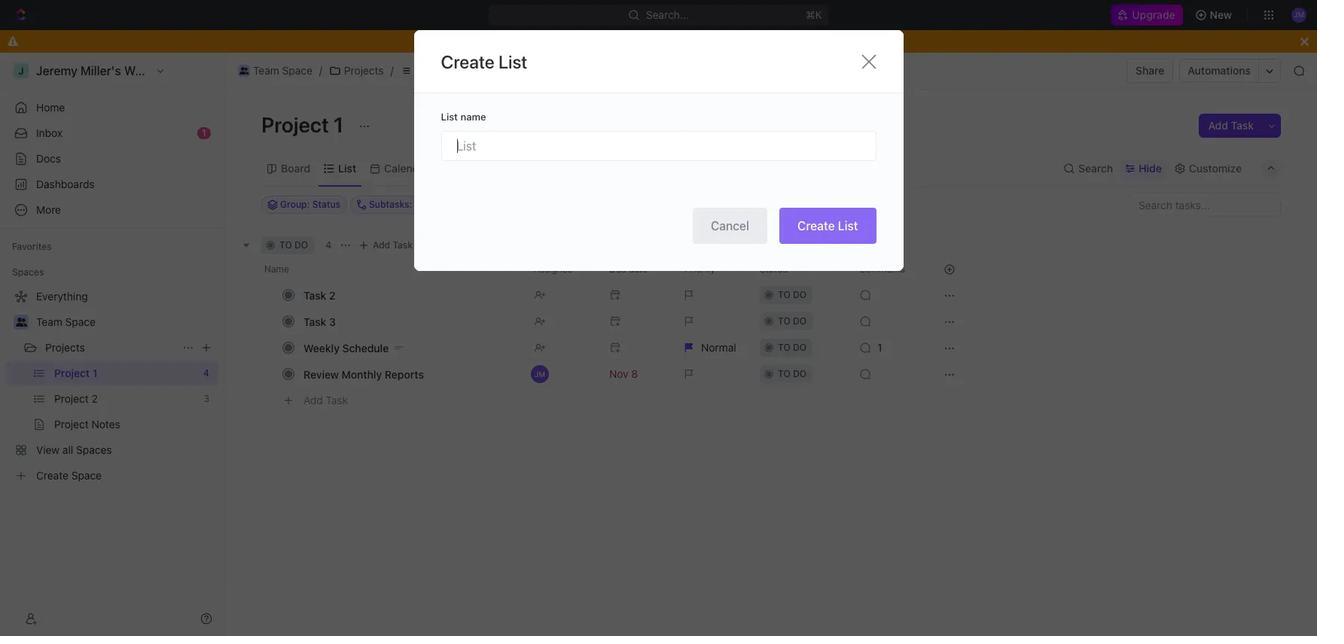 Task type: locate. For each thing, give the bounding box(es) containing it.
hide right search
[[1139, 162, 1162, 174]]

2 / from the left
[[391, 64, 394, 77]]

0 vertical spatial team space
[[253, 64, 313, 77]]

weekly
[[304, 342, 340, 354]]

1 vertical spatial create
[[798, 219, 835, 233]]

1 vertical spatial hide
[[1139, 162, 1162, 174]]

team space inside tree
[[36, 316, 96, 328]]

upgrade link
[[1111, 5, 1183, 26]]

add up the customize in the top of the page
[[1209, 119, 1229, 132]]

0 vertical spatial project 1
[[416, 64, 459, 77]]

1 horizontal spatial hide
[[1139, 162, 1162, 174]]

2 horizontal spatial add task button
[[1200, 114, 1263, 138]]

1 horizontal spatial to
[[563, 35, 573, 47]]

project up list name
[[416, 64, 451, 77]]

1 vertical spatial project
[[261, 112, 329, 137]]

add task for the left the add task button
[[304, 394, 348, 407]]

table link
[[510, 158, 539, 179]]

1 vertical spatial user group image
[[15, 318, 27, 327]]

add task up ‎task 2 link
[[373, 240, 413, 251]]

this
[[800, 35, 818, 47]]

to right want
[[563, 35, 573, 47]]

Search tasks... text field
[[1130, 194, 1281, 216]]

team space link
[[234, 62, 316, 80], [36, 310, 215, 334]]

1 horizontal spatial team
[[253, 64, 279, 77]]

0 horizontal spatial add
[[304, 394, 323, 407]]

0 horizontal spatial team space
[[36, 316, 96, 328]]

create list
[[441, 51, 528, 72], [798, 219, 858, 233]]

add task down review
[[304, 394, 348, 407]]

1 horizontal spatial /
[[391, 64, 394, 77]]

name
[[461, 111, 486, 123]]

1
[[454, 64, 459, 77], [334, 112, 344, 137], [202, 127, 206, 139]]

project 1 up list name
[[416, 64, 459, 77]]

2 vertical spatial add task button
[[297, 392, 354, 410]]

hide left this at the right top
[[774, 35, 797, 47]]

1 vertical spatial create list
[[798, 219, 858, 233]]

task
[[1231, 119, 1254, 132], [393, 240, 413, 251], [304, 315, 326, 328], [326, 394, 348, 407]]

‎task
[[304, 289, 326, 302]]

0 horizontal spatial add task
[[304, 394, 348, 407]]

2 horizontal spatial add task
[[1209, 119, 1254, 132]]

/
[[319, 64, 322, 77], [391, 64, 394, 77]]

tree containing team space
[[6, 285, 218, 488]]

list
[[499, 51, 528, 72], [441, 111, 458, 123], [338, 162, 356, 174], [838, 219, 858, 233]]

docs link
[[6, 147, 218, 171]]

add for the left the add task button
[[304, 394, 323, 407]]

projects link
[[325, 62, 388, 80], [45, 336, 176, 360]]

1 inside sidebar navigation
[[202, 127, 206, 139]]

table
[[513, 162, 539, 174]]

to left do
[[279, 240, 292, 251]]

add task up the customize in the top of the page
[[1209, 119, 1254, 132]]

0 vertical spatial to
[[563, 35, 573, 47]]

1 horizontal spatial project
[[416, 64, 451, 77]]

add task
[[1209, 119, 1254, 132], [373, 240, 413, 251], [304, 394, 348, 407]]

add task button up ‎task 2 link
[[355, 237, 419, 255]]

1 horizontal spatial create
[[798, 219, 835, 233]]

create
[[441, 51, 495, 72], [798, 219, 835, 233]]

0 horizontal spatial to
[[279, 240, 292, 251]]

task left 3
[[304, 315, 326, 328]]

0 horizontal spatial create list
[[441, 51, 528, 72]]

1 vertical spatial add task button
[[355, 237, 419, 255]]

calendar
[[384, 162, 429, 174]]

add
[[1209, 119, 1229, 132], [373, 240, 390, 251], [304, 394, 323, 407]]

hide
[[774, 35, 797, 47], [1139, 162, 1162, 174]]

0 horizontal spatial project
[[261, 112, 329, 137]]

1 vertical spatial team
[[36, 316, 62, 328]]

project 1
[[416, 64, 459, 77], [261, 112, 348, 137]]

1 horizontal spatial create list
[[798, 219, 858, 233]]

add task button
[[1200, 114, 1263, 138], [355, 237, 419, 255], [297, 392, 354, 410]]

project 1 up board
[[261, 112, 348, 137]]

0 horizontal spatial team space link
[[36, 310, 215, 334]]

1 vertical spatial add
[[373, 240, 390, 251]]

1 horizontal spatial add task
[[373, 240, 413, 251]]

project
[[416, 64, 451, 77], [261, 112, 329, 137]]

review monthly reports link
[[300, 363, 522, 385]]

review monthly reports
[[304, 368, 424, 381]]

task 3 link
[[300, 311, 522, 333]]

1 horizontal spatial add task button
[[355, 237, 419, 255]]

calendar link
[[381, 158, 429, 179]]

share
[[1136, 64, 1165, 77]]

0 vertical spatial team space link
[[234, 62, 316, 80]]

0 vertical spatial create
[[441, 51, 495, 72]]

add right 4
[[373, 240, 390, 251]]

home
[[36, 101, 65, 114]]

add task button up the customize in the top of the page
[[1200, 114, 1263, 138]]

projects
[[344, 64, 384, 77], [45, 341, 85, 354]]

0 vertical spatial add task
[[1209, 119, 1254, 132]]

task up the customize in the top of the page
[[1231, 119, 1254, 132]]

add down review
[[304, 394, 323, 407]]

tree
[[6, 285, 218, 488]]

1 vertical spatial add task
[[373, 240, 413, 251]]

0 horizontal spatial projects link
[[45, 336, 176, 360]]

project up board
[[261, 112, 329, 137]]

2
[[329, 289, 336, 302]]

0 vertical spatial space
[[282, 64, 313, 77]]

dashboards
[[36, 178, 95, 191]]

schedule
[[342, 342, 389, 354]]

search button
[[1059, 158, 1118, 179]]

1 horizontal spatial projects
[[344, 64, 384, 77]]

0 horizontal spatial /
[[319, 64, 322, 77]]

0 vertical spatial add
[[1209, 119, 1229, 132]]

1 horizontal spatial projects link
[[325, 62, 388, 80]]

4
[[326, 240, 331, 251]]

1 horizontal spatial space
[[282, 64, 313, 77]]

user group image
[[239, 67, 249, 75], [15, 318, 27, 327]]

weekly schedule link
[[300, 337, 522, 359]]

2 horizontal spatial add
[[1209, 119, 1229, 132]]

0 vertical spatial project
[[416, 64, 451, 77]]

0 horizontal spatial hide
[[774, 35, 797, 47]]

hide button
[[1121, 158, 1167, 179]]

0 horizontal spatial 1
[[202, 127, 206, 139]]

1 / from the left
[[319, 64, 322, 77]]

team space
[[253, 64, 313, 77], [36, 316, 96, 328]]

0 horizontal spatial create
[[441, 51, 495, 72]]

team
[[253, 64, 279, 77], [36, 316, 62, 328]]

2 vertical spatial add task
[[304, 394, 348, 407]]

0 horizontal spatial space
[[65, 316, 96, 328]]

‎task 2
[[304, 289, 336, 302]]

favorites
[[12, 241, 52, 252]]

0 horizontal spatial team
[[36, 316, 62, 328]]

0 horizontal spatial projects
[[45, 341, 85, 354]]

enable
[[733, 35, 767, 47]]

space
[[282, 64, 313, 77], [65, 316, 96, 328]]

0 vertical spatial user group image
[[239, 67, 249, 75]]

0 vertical spatial hide
[[774, 35, 797, 47]]

list link
[[335, 158, 356, 179]]

project 1 link
[[397, 62, 463, 80]]

cancel button
[[693, 208, 768, 244]]

do
[[295, 240, 308, 251]]

2 vertical spatial add
[[304, 394, 323, 407]]

new
[[1210, 8, 1232, 21]]

0 horizontal spatial user group image
[[15, 318, 27, 327]]

gantt
[[457, 162, 485, 174]]

1 vertical spatial team space
[[36, 316, 96, 328]]

task up ‎task 2 link
[[393, 240, 413, 251]]

0 horizontal spatial project 1
[[261, 112, 348, 137]]

1 horizontal spatial project 1
[[416, 64, 459, 77]]

1 vertical spatial projects link
[[45, 336, 176, 360]]

1 vertical spatial projects
[[45, 341, 85, 354]]

0 horizontal spatial add task button
[[297, 392, 354, 410]]

to
[[563, 35, 573, 47], [279, 240, 292, 251]]

1 horizontal spatial user group image
[[239, 67, 249, 75]]

add task button down review
[[297, 392, 354, 410]]

1 vertical spatial space
[[65, 316, 96, 328]]

tree inside sidebar navigation
[[6, 285, 218, 488]]

share button
[[1127, 59, 1174, 83]]



Task type: vqa. For each thing, say whether or not it's contained in the screenshot.
to do at the left of the page
yes



Task type: describe. For each thing, give the bounding box(es) containing it.
board link
[[278, 158, 310, 179]]

notifications?
[[655, 35, 723, 47]]

0 vertical spatial projects link
[[325, 62, 388, 80]]

1 vertical spatial to
[[279, 240, 292, 251]]

upgrade
[[1132, 8, 1176, 21]]

hide inside dropdown button
[[1139, 162, 1162, 174]]

user group image inside sidebar navigation
[[15, 318, 27, 327]]

list inside button
[[838, 219, 858, 233]]

new button
[[1189, 3, 1241, 27]]

0 vertical spatial team
[[253, 64, 279, 77]]

0 vertical spatial add task button
[[1200, 114, 1263, 138]]

home link
[[6, 96, 218, 120]]

add for the topmost the add task button
[[1209, 119, 1229, 132]]

1 horizontal spatial team space link
[[234, 62, 316, 80]]

‎task 2 link
[[300, 284, 522, 306]]

dashboards link
[[6, 173, 218, 197]]

create inside create list button
[[798, 219, 835, 233]]

automations
[[1188, 64, 1251, 77]]

1 horizontal spatial 1
[[334, 112, 344, 137]]

⌘k
[[806, 8, 822, 21]]

automations button
[[1181, 60, 1259, 82]]

monthly
[[342, 368, 382, 381]]

customize button
[[1170, 158, 1247, 179]]

1 horizontal spatial team space
[[253, 64, 313, 77]]

0 vertical spatial projects
[[344, 64, 384, 77]]

list name
[[441, 111, 486, 123]]

0 vertical spatial create list
[[441, 51, 528, 72]]

projects link inside tree
[[45, 336, 176, 360]]

do you want to enable browser notifications? enable hide this
[[499, 35, 818, 47]]

task 3
[[304, 315, 336, 328]]

create list inside button
[[798, 219, 858, 233]]

inbox
[[36, 127, 63, 139]]

favorites button
[[6, 238, 58, 256]]

task down review
[[326, 394, 348, 407]]

customize
[[1189, 162, 1242, 174]]

you
[[516, 35, 534, 47]]

cancel
[[711, 219, 750, 233]]

space inside tree
[[65, 316, 96, 328]]

gantt link
[[454, 158, 485, 179]]

docs
[[36, 152, 61, 165]]

search...
[[646, 8, 689, 21]]

search
[[1079, 162, 1114, 174]]

sidebar navigation
[[0, 53, 225, 637]]

spaces
[[12, 267, 44, 278]]

reports
[[385, 368, 424, 381]]

add task for the topmost the add task button
[[1209, 119, 1254, 132]]

review
[[304, 368, 339, 381]]

1 vertical spatial team space link
[[36, 310, 215, 334]]

browser
[[612, 35, 653, 47]]

enable
[[576, 35, 610, 47]]

want
[[536, 35, 561, 47]]

do
[[499, 35, 513, 47]]

List text field
[[441, 131, 876, 161]]

team inside sidebar navigation
[[36, 316, 62, 328]]

board
[[281, 162, 310, 174]]

1 horizontal spatial add
[[373, 240, 390, 251]]

weekly schedule
[[304, 342, 389, 354]]

projects inside tree
[[45, 341, 85, 354]]

3
[[329, 315, 336, 328]]

to do
[[279, 240, 308, 251]]

create list button
[[780, 208, 876, 244]]

1 vertical spatial project 1
[[261, 112, 348, 137]]

2 horizontal spatial 1
[[454, 64, 459, 77]]



